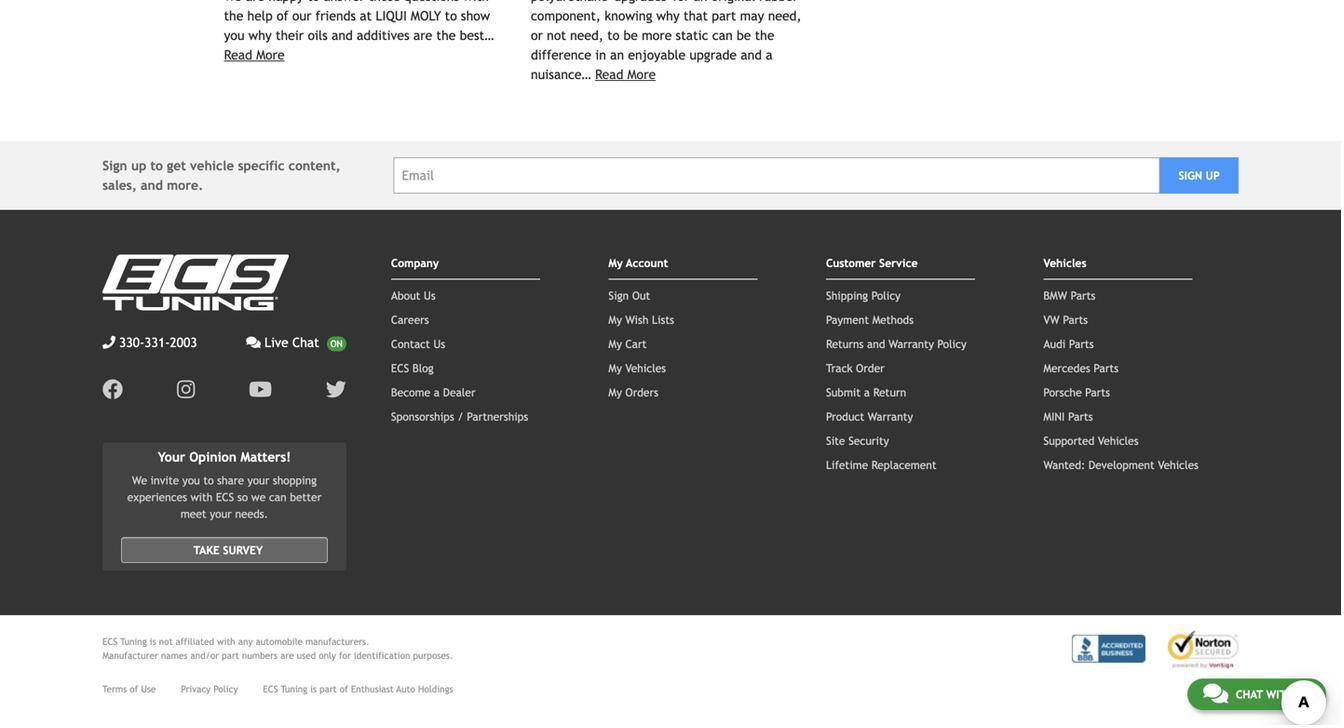 Task type: locate. For each thing, give the bounding box(es) containing it.
2 a from the left
[[864, 386, 870, 399]]

tuning for not
[[120, 637, 147, 648]]

1 horizontal spatial and
[[868, 338, 886, 351]]

tuning down are
[[281, 684, 308, 695]]

of left use
[[130, 684, 138, 695]]

we
[[251, 491, 266, 504]]

1 horizontal spatial part
[[320, 684, 337, 695]]

1 of from the left
[[130, 684, 138, 695]]

with left any
[[217, 637, 236, 648]]

to inside we invite you to share your shopping experiences with ecs so we can better meet your needs.
[[203, 474, 214, 487]]

1 vertical spatial part
[[320, 684, 337, 695]]

my for my orders
[[609, 386, 622, 399]]

more.
[[167, 178, 203, 193]]

2 vertical spatial with
[[1267, 689, 1294, 702]]

parts up porsche parts "link"
[[1094, 362, 1119, 375]]

read more read more
[[224, 47, 656, 82]]

vehicles up orders
[[626, 362, 666, 375]]

1 horizontal spatial read
[[595, 67, 624, 82]]

sign inside sign up to get vehicle specific content, sales, and more.
[[103, 158, 127, 173]]

your opinion matters!
[[158, 450, 291, 465]]

1 my from the top
[[609, 257, 623, 270]]

1 horizontal spatial is
[[310, 684, 317, 695]]

your
[[248, 474, 270, 487], [210, 508, 232, 521]]

0 horizontal spatial sign
[[103, 158, 127, 173]]

0 horizontal spatial with
[[191, 491, 213, 504]]

orders
[[626, 386, 659, 399]]

1 vertical spatial read more link
[[595, 67, 656, 82]]

up inside button
[[1206, 169, 1221, 182]]

us for contact us
[[434, 338, 446, 351]]

mini parts link
[[1044, 410, 1094, 423]]

mercedes parts link
[[1044, 362, 1119, 375]]

and right the sales,
[[141, 178, 163, 193]]

automobile
[[256, 637, 303, 648]]

supported vehicles link
[[1044, 434, 1139, 448]]

1 vertical spatial more
[[628, 67, 656, 82]]

about us
[[391, 289, 436, 302]]

part down the only
[[320, 684, 337, 695]]

manufacturer
[[103, 651, 158, 662]]

live
[[265, 335, 289, 350]]

0 vertical spatial part
[[222, 651, 239, 662]]

parts right vw
[[1064, 313, 1088, 326]]

contact us link
[[391, 338, 446, 351]]

my down my cart
[[609, 362, 622, 375]]

with right comments image
[[1267, 689, 1294, 702]]

my for my vehicles
[[609, 362, 622, 375]]

tuning for part
[[281, 684, 308, 695]]

payment methods
[[826, 313, 914, 326]]

is left 'not'
[[150, 637, 156, 648]]

0 horizontal spatial policy
[[214, 684, 238, 695]]

wanted:
[[1044, 459, 1086, 472]]

your right meet
[[210, 508, 232, 521]]

can
[[269, 491, 287, 504]]

Email email field
[[394, 157, 1160, 194]]

mercedes
[[1044, 362, 1091, 375]]

tuning up manufacturer
[[120, 637, 147, 648]]

my left account
[[609, 257, 623, 270]]

and up order
[[868, 338, 886, 351]]

parts up mercedes parts
[[1070, 338, 1094, 351]]

returns and warranty policy
[[826, 338, 967, 351]]

0 vertical spatial to
[[150, 158, 163, 173]]

0 horizontal spatial and
[[141, 178, 163, 193]]

up
[[131, 158, 147, 173], [1206, 169, 1221, 182]]

security
[[849, 434, 890, 448]]

vehicle
[[190, 158, 234, 173]]

out
[[633, 289, 651, 302]]

2 horizontal spatial with
[[1267, 689, 1294, 702]]

ecs for ecs blog
[[391, 362, 409, 375]]

get
[[167, 158, 186, 173]]

0 horizontal spatial up
[[131, 158, 147, 173]]

warranty down 'return'
[[868, 410, 914, 423]]

1 vertical spatial tuning
[[281, 684, 308, 695]]

1 vertical spatial is
[[310, 684, 317, 695]]

your up "we"
[[248, 474, 270, 487]]

contact us
[[391, 338, 446, 351]]

up for sign up
[[1206, 169, 1221, 182]]

0 vertical spatial policy
[[872, 289, 901, 302]]

up inside sign up to get vehicle specific content, sales, and more.
[[131, 158, 147, 173]]

parts right bmw
[[1071, 289, 1096, 302]]

chat
[[292, 335, 319, 350], [1236, 689, 1264, 702]]

ecs up manufacturer
[[103, 637, 118, 648]]

privacy policy link
[[181, 683, 238, 697]]

0 horizontal spatial read
[[224, 47, 252, 62]]

3 my from the top
[[609, 338, 622, 351]]

0 horizontal spatial to
[[150, 158, 163, 173]]

0 vertical spatial read
[[224, 47, 252, 62]]

invite
[[151, 474, 179, 487]]

careers
[[391, 313, 429, 326]]

2 vertical spatial us
[[1298, 689, 1311, 702]]

development
[[1089, 459, 1155, 472]]

2 of from the left
[[340, 684, 348, 695]]

0 vertical spatial read more link
[[224, 47, 285, 62]]

cart
[[626, 338, 647, 351]]

and inside sign up to get vehicle specific content, sales, and more.
[[141, 178, 163, 193]]

my vehicles link
[[609, 362, 666, 375]]

is for part
[[310, 684, 317, 695]]

is down used
[[310, 684, 317, 695]]

with inside we invite you to share your shopping experiences with ecs so we can better meet your needs.
[[191, 491, 213, 504]]

us right contact
[[434, 338, 446, 351]]

0 horizontal spatial tuning
[[120, 637, 147, 648]]

audi parts link
[[1044, 338, 1094, 351]]

1 vertical spatial chat
[[1236, 689, 1264, 702]]

2 my from the top
[[609, 313, 622, 326]]

policy for shipping policy
[[872, 289, 901, 302]]

ecs left so
[[216, 491, 234, 504]]

mini parts
[[1044, 410, 1094, 423]]

submit a return link
[[826, 386, 907, 399]]

and
[[141, 178, 163, 193], [868, 338, 886, 351]]

1 vertical spatial read
[[595, 67, 624, 82]]

enthusiast
[[351, 684, 394, 695]]

5 my from the top
[[609, 386, 622, 399]]

4 my from the top
[[609, 362, 622, 375]]

1 a from the left
[[434, 386, 440, 399]]

not
[[159, 637, 173, 648]]

take
[[194, 544, 220, 557]]

instagram logo image
[[177, 380, 195, 400]]

1 horizontal spatial your
[[248, 474, 270, 487]]

comments image
[[246, 336, 261, 349]]

0 horizontal spatial more
[[256, 47, 285, 62]]

so
[[237, 491, 248, 504]]

1 vertical spatial and
[[868, 338, 886, 351]]

0 vertical spatial with
[[191, 491, 213, 504]]

1 horizontal spatial sign
[[609, 289, 629, 302]]

meet
[[181, 508, 207, 521]]

1 vertical spatial with
[[217, 637, 236, 648]]

a for become
[[434, 386, 440, 399]]

1 horizontal spatial to
[[203, 474, 214, 487]]

take survey
[[194, 544, 263, 557]]

a left 'return'
[[864, 386, 870, 399]]

1 horizontal spatial tuning
[[281, 684, 308, 695]]

my cart
[[609, 338, 647, 351]]

sales,
[[103, 178, 137, 193]]

2 vertical spatial policy
[[214, 684, 238, 695]]

lists
[[652, 313, 675, 326]]

shipping
[[826, 289, 869, 302]]

track order
[[826, 362, 885, 375]]

is inside ecs tuning is not affiliated with any automobile manufacturers. manufacturer names and/or part numbers are used only for identification purposes.
[[150, 637, 156, 648]]

only
[[319, 651, 336, 662]]

to left get
[[150, 158, 163, 173]]

sign for sign up
[[1179, 169, 1203, 182]]

part
[[222, 651, 239, 662], [320, 684, 337, 695]]

1 vertical spatial to
[[203, 474, 214, 487]]

parts for vw parts
[[1064, 313, 1088, 326]]

with up meet
[[191, 491, 213, 504]]

1 horizontal spatial of
[[340, 684, 348, 695]]

twitter logo image
[[326, 380, 347, 400]]

1 horizontal spatial chat
[[1236, 689, 1264, 702]]

part inside ecs tuning is not affiliated with any automobile manufacturers. manufacturer names and/or part numbers are used only for identification purposes.
[[222, 651, 239, 662]]

1 vertical spatial us
[[434, 338, 446, 351]]

porsche
[[1044, 386, 1082, 399]]

dealer
[[443, 386, 476, 399]]

a left dealer
[[434, 386, 440, 399]]

parts for porsche parts
[[1086, 386, 1111, 399]]

up for sign up to get vehicle specific content, sales, and more.
[[131, 158, 147, 173]]

0 vertical spatial is
[[150, 637, 156, 648]]

0 horizontal spatial chat
[[292, 335, 319, 350]]

0 horizontal spatial read more link
[[224, 47, 285, 62]]

1 vertical spatial policy
[[938, 338, 967, 351]]

1 horizontal spatial policy
[[872, 289, 901, 302]]

sign
[[103, 158, 127, 173], [1179, 169, 1203, 182], [609, 289, 629, 302]]

0 vertical spatial and
[[141, 178, 163, 193]]

read more link
[[224, 47, 285, 62], [595, 67, 656, 82]]

0 vertical spatial more
[[256, 47, 285, 62]]

parts down porsche parts "link"
[[1069, 410, 1094, 423]]

1 horizontal spatial up
[[1206, 169, 1221, 182]]

become
[[391, 386, 431, 399]]

1 horizontal spatial more
[[628, 67, 656, 82]]

2 horizontal spatial sign
[[1179, 169, 1203, 182]]

1 horizontal spatial with
[[217, 637, 236, 648]]

us right about
[[424, 289, 436, 302]]

my for my wish lists
[[609, 313, 622, 326]]

to right you
[[203, 474, 214, 487]]

0 horizontal spatial a
[[434, 386, 440, 399]]

ecs inside we invite you to share your shopping experiences with ecs so we can better meet your needs.
[[216, 491, 234, 504]]

policy inside the privacy policy link
[[214, 684, 238, 695]]

chat right comments image
[[1236, 689, 1264, 702]]

warranty down 'methods'
[[889, 338, 935, 351]]

1 horizontal spatial a
[[864, 386, 870, 399]]

my left cart
[[609, 338, 622, 351]]

ecs inside ecs tuning is not affiliated with any automobile manufacturers. manufacturer names and/or part numbers are used only for identification purposes.
[[103, 637, 118, 648]]

youtube logo image
[[249, 380, 272, 400]]

payment methods link
[[826, 313, 914, 326]]

0 horizontal spatial part
[[222, 651, 239, 662]]

ecs down numbers
[[263, 684, 278, 695]]

shipping policy
[[826, 289, 901, 302]]

0 horizontal spatial of
[[130, 684, 138, 695]]

more
[[256, 47, 285, 62], [628, 67, 656, 82]]

tuning inside ecs tuning is not affiliated with any automobile manufacturers. manufacturer names and/or part numbers are used only for identification purposes.
[[120, 637, 147, 648]]

parts down mercedes parts
[[1086, 386, 1111, 399]]

a
[[434, 386, 440, 399], [864, 386, 870, 399]]

phone image
[[103, 336, 116, 349]]

parts for audi parts
[[1070, 338, 1094, 351]]

used
[[297, 651, 316, 662]]

0 horizontal spatial your
[[210, 508, 232, 521]]

audi parts
[[1044, 338, 1094, 351]]

my left wish
[[609, 313, 622, 326]]

names
[[161, 651, 188, 662]]

my cart link
[[609, 338, 647, 351]]

ecs left blog
[[391, 362, 409, 375]]

chat right live at the left top of the page
[[292, 335, 319, 350]]

of left enthusiast
[[340, 684, 348, 695]]

vehicles
[[1044, 257, 1087, 270], [626, 362, 666, 375], [1099, 434, 1139, 448], [1159, 459, 1199, 472]]

0 vertical spatial tuning
[[120, 637, 147, 648]]

my left orders
[[609, 386, 622, 399]]

0 horizontal spatial is
[[150, 637, 156, 648]]

us right comments image
[[1298, 689, 1311, 702]]

ecs tuning image
[[103, 255, 289, 311]]

vw
[[1044, 313, 1060, 326]]

with inside ecs tuning is not affiliated with any automobile manufacturers. manufacturer names and/or part numbers are used only for identification purposes.
[[217, 637, 236, 648]]

part down any
[[222, 651, 239, 662]]

my for my cart
[[609, 338, 622, 351]]

sign inside button
[[1179, 169, 1203, 182]]

we
[[132, 474, 147, 487]]

0 vertical spatial us
[[424, 289, 436, 302]]



Task type: vqa. For each thing, say whether or not it's contained in the screenshot.
BMW F30 Aftermarket Wheels & Rims link
no



Task type: describe. For each thing, give the bounding box(es) containing it.
sponsorships / partnerships
[[391, 410, 529, 423]]

blog
[[413, 362, 434, 375]]

1 vertical spatial warranty
[[868, 410, 914, 423]]

customer service
[[826, 257, 918, 270]]

0 vertical spatial your
[[248, 474, 270, 487]]

lifetime replacement link
[[826, 459, 937, 472]]

service
[[880, 257, 918, 270]]

my vehicles
[[609, 362, 666, 375]]

ecs for ecs tuning is part of enthusiast auto holdings
[[263, 684, 278, 695]]

vehicles right development
[[1159, 459, 1199, 472]]

mini
[[1044, 410, 1065, 423]]

bmw
[[1044, 289, 1068, 302]]

take survey button
[[121, 538, 328, 564]]

chat with us link
[[1188, 679, 1327, 711]]

are
[[281, 651, 294, 662]]

my orders
[[609, 386, 659, 399]]

privacy policy
[[181, 684, 238, 695]]

methods
[[873, 313, 914, 326]]

2003
[[170, 335, 197, 350]]

sign for sign out
[[609, 289, 629, 302]]

policy for privacy policy
[[214, 684, 238, 695]]

privacy
[[181, 684, 211, 695]]

track order link
[[826, 362, 885, 375]]

audi
[[1044, 338, 1066, 351]]

product warranty
[[826, 410, 914, 423]]

site
[[826, 434, 846, 448]]

for
[[339, 651, 351, 662]]

careers link
[[391, 313, 429, 326]]

bmw parts link
[[1044, 289, 1096, 302]]

any
[[238, 637, 253, 648]]

shopping
[[273, 474, 317, 487]]

1 horizontal spatial read more link
[[595, 67, 656, 82]]

a for submit
[[864, 386, 870, 399]]

survey
[[223, 544, 263, 557]]

content,
[[289, 158, 341, 173]]

submit
[[826, 386, 861, 399]]

0 vertical spatial warranty
[[889, 338, 935, 351]]

sign up button
[[1160, 157, 1239, 194]]

my wish lists link
[[609, 313, 675, 326]]

identification
[[354, 651, 410, 662]]

facebook logo image
[[103, 380, 123, 400]]

experiences
[[127, 491, 187, 504]]

purposes.
[[413, 651, 453, 662]]

site security link
[[826, 434, 890, 448]]

parts for mercedes parts
[[1094, 362, 1119, 375]]

comments image
[[1204, 683, 1229, 705]]

returns
[[826, 338, 864, 351]]

partnerships
[[467, 410, 529, 423]]

my orders link
[[609, 386, 659, 399]]

share
[[217, 474, 244, 487]]

live chat link
[[246, 333, 347, 352]]

vw parts
[[1044, 313, 1088, 326]]

330-331-2003
[[119, 335, 197, 350]]

sign up to get vehicle specific content, sales, and more.
[[103, 158, 341, 193]]

wish
[[626, 313, 649, 326]]

ecs for ecs tuning is not affiliated with any automobile manufacturers. manufacturer names and/or part numbers are used only for identification purposes.
[[103, 637, 118, 648]]

lifetime
[[826, 459, 869, 472]]

vehicles up the bmw parts
[[1044, 257, 1087, 270]]

about
[[391, 289, 421, 302]]

contact
[[391, 338, 430, 351]]

about us link
[[391, 289, 436, 302]]

opinion
[[189, 450, 237, 465]]

my wish lists
[[609, 313, 675, 326]]

vehicles up wanted: development vehicles
[[1099, 434, 1139, 448]]

sign out
[[609, 289, 651, 302]]

enthusiast auto holdings link
[[351, 683, 454, 697]]

manufacturers.
[[306, 637, 370, 648]]

parts for mini parts
[[1069, 410, 1094, 423]]

site security
[[826, 434, 890, 448]]

1 vertical spatial your
[[210, 508, 232, 521]]

numbers
[[242, 651, 278, 662]]

terms of use link
[[103, 683, 156, 697]]

supported vehicles
[[1044, 434, 1139, 448]]

and/or
[[190, 651, 219, 662]]

porsche parts
[[1044, 386, 1111, 399]]

live chat
[[265, 335, 319, 350]]

your
[[158, 450, 185, 465]]

ecs blog link
[[391, 362, 434, 375]]

to inside sign up to get vehicle specific content, sales, and more.
[[150, 158, 163, 173]]

porsche parts link
[[1044, 386, 1111, 399]]

order
[[857, 362, 885, 375]]

become a dealer
[[391, 386, 476, 399]]

us for about us
[[424, 289, 436, 302]]

returns and warranty policy link
[[826, 338, 967, 351]]

terms of use
[[103, 684, 156, 695]]

sign out link
[[609, 289, 651, 302]]

sponsorships
[[391, 410, 454, 423]]

become a dealer link
[[391, 386, 476, 399]]

holdings
[[418, 684, 454, 695]]

sponsorships / partnerships link
[[391, 410, 529, 423]]

my account
[[609, 257, 668, 270]]

0 vertical spatial chat
[[292, 335, 319, 350]]

/
[[458, 410, 464, 423]]

parts for bmw parts
[[1071, 289, 1096, 302]]

wanted: development vehicles
[[1044, 459, 1199, 472]]

submit a return
[[826, 386, 907, 399]]

my for my account
[[609, 257, 623, 270]]

better
[[290, 491, 322, 504]]

company
[[391, 257, 439, 270]]

330-331-2003 link
[[103, 333, 197, 352]]

2 horizontal spatial policy
[[938, 338, 967, 351]]

return
[[874, 386, 907, 399]]

sign for sign up to get vehicle specific content, sales, and more.
[[103, 158, 127, 173]]

is for not
[[150, 637, 156, 648]]

use
[[141, 684, 156, 695]]



